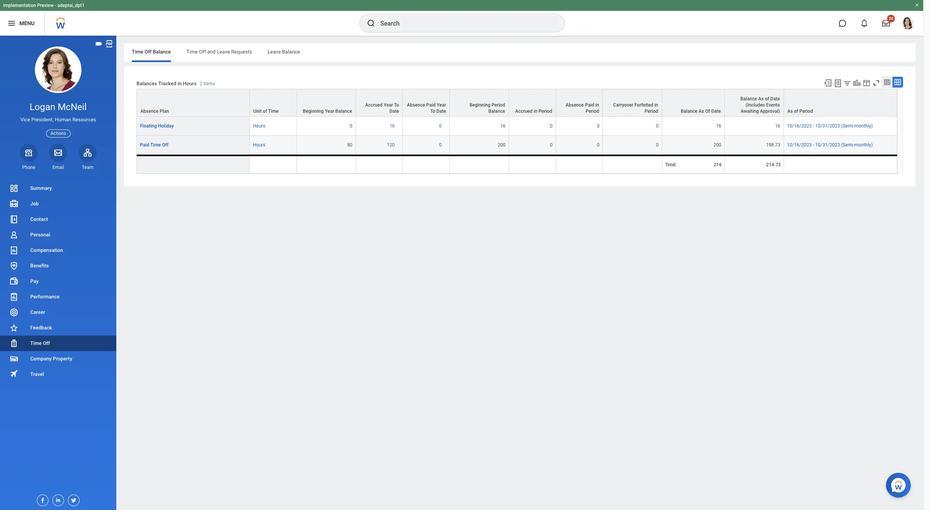 Task type: vqa. For each thing, say whether or not it's contained in the screenshot.
x small icon within the Four Seasons, press delete to clear value. option
no



Task type: locate. For each thing, give the bounding box(es) containing it.
off inside the navigation pane region
[[43, 340, 50, 346]]

16 down 'balance as of date'
[[716, 123, 721, 129]]

off up company property
[[43, 340, 50, 346]]

1 vertical spatial -
[[813, 123, 814, 129]]

off left and
[[199, 49, 206, 55]]

date for balance as of date
[[711, 109, 721, 114]]

time up company
[[30, 340, 42, 346]]

2 10/16/2023 - 10/31/2023  (semi-monthly) link from the top
[[787, 141, 873, 148]]

row containing balance as of date (includes events awaiting approval)
[[137, 89, 897, 117]]

implementation
[[3, 3, 36, 8]]

job image
[[9, 199, 19, 209]]

beginning year balance
[[303, 109, 352, 114]]

logan mcneil
[[30, 102, 87, 112]]

email logan mcneil element
[[49, 164, 67, 171]]

accrued for accrued year to date
[[365, 102, 383, 108]]

absence paid year to date button
[[403, 89, 450, 116]]

period inside beginning period balance
[[492, 102, 505, 108]]

1 16 from the left
[[390, 123, 395, 129]]

off up balances
[[145, 49, 152, 55]]

2 0 button from the top
[[439, 142, 443, 148]]

of right approval)
[[794, 109, 798, 114]]

pay image
[[9, 277, 19, 286]]

2 hours link from the top
[[253, 141, 265, 148]]

1 vertical spatial (semi-
[[841, 142, 855, 148]]

5 cell from the left
[[450, 155, 509, 174]]

2 10/31/2023 from the top
[[815, 142, 840, 148]]

view printable version (pdf) image
[[105, 40, 114, 48]]

0 vertical spatial 10/16/2023 - 10/31/2023  (semi-monthly)
[[787, 123, 873, 129]]

date inside accrued year to date
[[389, 109, 399, 114]]

absence
[[407, 102, 425, 108], [566, 102, 584, 108], [140, 109, 159, 114]]

0 vertical spatial (semi-
[[841, 123, 855, 129]]

1 monthly) from the top
[[855, 123, 873, 129]]

2 16 from the left
[[500, 123, 506, 129]]

time for time off balance
[[132, 49, 143, 55]]

1 10/31/2023 from the top
[[815, 123, 840, 129]]

in
[[178, 81, 182, 87], [595, 102, 599, 108], [655, 102, 658, 108], [534, 109, 538, 114]]

accrued inside accrued year to date
[[365, 102, 383, 108]]

hours
[[183, 81, 197, 87], [253, 123, 265, 129], [253, 142, 265, 148]]

paid
[[426, 102, 436, 108], [585, 102, 594, 108], [140, 142, 149, 148]]

forfeited
[[635, 102, 653, 108]]

1 10/16/2023 - 10/31/2023  (semi-monthly) link from the top
[[787, 122, 873, 129]]

1 hours link from the top
[[253, 122, 265, 129]]

2 (semi- from the top
[[841, 142, 855, 148]]

time
[[132, 49, 143, 55], [186, 49, 198, 55], [268, 109, 279, 114], [150, 142, 161, 148], [30, 340, 42, 346]]

of up events
[[765, 96, 769, 102]]

1 vertical spatial 0 button
[[439, 142, 443, 148]]

4 16 from the left
[[775, 123, 780, 129]]

0 horizontal spatial absence
[[140, 109, 159, 114]]

1 10/16/2023 - 10/31/2023  (semi-monthly) from the top
[[787, 123, 873, 129]]

9 cell from the left
[[784, 155, 897, 174]]

1 horizontal spatial beginning
[[470, 102, 490, 108]]

0 horizontal spatial of
[[263, 109, 267, 114]]

as left of
[[699, 109, 704, 114]]

year for to
[[384, 102, 393, 108]]

10/16/2023 - 10/31/2023  (semi-monthly) link for 198.73
[[787, 141, 873, 148]]

200
[[498, 142, 506, 148], [714, 142, 721, 148]]

of
[[765, 96, 769, 102], [263, 109, 267, 114], [794, 109, 798, 114]]

paid for period
[[585, 102, 594, 108]]

0 vertical spatial 10/31/2023
[[815, 123, 840, 129]]

time for time off and leave requests
[[186, 49, 198, 55]]

of right unit
[[263, 109, 267, 114]]

accrued
[[365, 102, 383, 108], [515, 109, 533, 114]]

10/16/2023 - 10/31/2023  (semi-monthly) link
[[787, 122, 873, 129], [787, 141, 873, 148]]

4 row from the top
[[137, 155, 897, 174]]

export to excel image
[[824, 79, 832, 87]]

year inside beginning year balance popup button
[[325, 109, 334, 114]]

30 button
[[878, 15, 895, 32]]

in for tracked
[[178, 81, 182, 87]]

2 10/16/2023 from the top
[[787, 142, 812, 148]]

in for forfeited
[[655, 102, 658, 108]]

leave right and
[[217, 49, 230, 55]]

10/16/2023 down as of period
[[787, 123, 812, 129]]

(semi- for 16
[[841, 123, 855, 129]]

0 vertical spatial to
[[394, 102, 399, 108]]

0 vertical spatial hours link
[[253, 122, 265, 129]]

16 down beginning period balance
[[500, 123, 506, 129]]

as right approval)
[[787, 109, 793, 114]]

hours for floating holiday
[[253, 123, 265, 129]]

beginning period balance button
[[450, 89, 509, 116]]

2 cell from the left
[[297, 155, 356, 174]]

0 vertical spatial 10/16/2023
[[787, 123, 812, 129]]

2 horizontal spatial of
[[794, 109, 798, 114]]

1 leave from the left
[[217, 49, 230, 55]]

10/16/2023
[[787, 123, 812, 129], [787, 142, 812, 148]]

year
[[384, 102, 393, 108], [437, 102, 446, 108], [325, 109, 334, 114]]

16 button
[[390, 123, 396, 129]]

1 horizontal spatial accrued
[[515, 109, 533, 114]]

0 button for 120
[[439, 142, 443, 148]]

10/31/2023 for 198.73
[[815, 142, 840, 148]]

off for time off and leave requests
[[199, 49, 206, 55]]

feedback image
[[9, 323, 19, 333]]

1 vertical spatial 10/16/2023 - 10/31/2023  (semi-monthly) link
[[787, 141, 873, 148]]

feedback link
[[0, 320, 116, 336]]

leave
[[217, 49, 230, 55], [268, 49, 281, 55]]

10/16/2023 - 10/31/2023  (semi-monthly)
[[787, 123, 873, 129], [787, 142, 873, 148]]

2 horizontal spatial absence
[[566, 102, 584, 108]]

2 monthly) from the top
[[855, 142, 873, 148]]

benefits link
[[0, 258, 116, 274]]

2 vertical spatial -
[[813, 142, 814, 148]]

of inside unit of time popup button
[[263, 109, 267, 114]]

period
[[492, 102, 505, 108], [539, 109, 552, 114], [586, 109, 599, 114], [645, 109, 658, 114], [800, 109, 813, 114]]

compensation link
[[0, 243, 116, 258]]

time off
[[30, 340, 50, 346]]

of for unit of time
[[263, 109, 267, 114]]

tab list
[[124, 43, 916, 62]]

accrued in period
[[515, 109, 552, 114]]

unit of time button
[[250, 89, 296, 116]]

date for balance as of date (includes events awaiting approval)
[[770, 96, 780, 102]]

monthly) for 198.73
[[855, 142, 873, 148]]

navigation pane region
[[0, 36, 116, 510]]

click to view/edit grid preferences image
[[862, 79, 871, 87]]

16
[[390, 123, 395, 129], [500, 123, 506, 129], [716, 123, 721, 129], [775, 123, 780, 129]]

1 vertical spatial accrued
[[515, 109, 533, 114]]

1 horizontal spatial 200
[[714, 142, 721, 148]]

travel link
[[0, 367, 116, 382]]

hours link for floating holiday
[[253, 122, 265, 129]]

time left and
[[186, 49, 198, 55]]

table image
[[883, 78, 891, 86]]

1 vertical spatial hours
[[253, 123, 265, 129]]

off for time off balance
[[145, 49, 152, 55]]

0 vertical spatial hours
[[183, 81, 197, 87]]

requests
[[231, 49, 252, 55]]

list
[[0, 181, 116, 382]]

1 vertical spatial hours link
[[253, 141, 265, 148]]

0
[[350, 123, 352, 129], [439, 123, 442, 129], [550, 123, 553, 129], [597, 123, 600, 129], [656, 123, 659, 129], [439, 142, 442, 148], [550, 142, 553, 148], [597, 142, 600, 148], [656, 142, 659, 148]]

1 horizontal spatial absence
[[407, 102, 425, 108]]

1 vertical spatial 10/16/2023 - 10/31/2023  (semi-monthly)
[[787, 142, 873, 148]]

hours for paid time off
[[253, 142, 265, 148]]

1 0 button from the top
[[439, 123, 443, 129]]

time down floating holiday
[[150, 142, 161, 148]]

in inside absence paid in period
[[595, 102, 599, 108]]

accrued year to date
[[365, 102, 399, 114]]

absence inside absence plan popup button
[[140, 109, 159, 114]]

as of period
[[787, 109, 813, 114]]

1 (semi- from the top
[[841, 123, 855, 129]]

214.73
[[766, 162, 781, 168]]

benefits
[[30, 263, 49, 269]]

16 inside 16 button
[[390, 123, 395, 129]]

0 vertical spatial monthly)
[[855, 123, 873, 129]]

16 up 120 button
[[390, 123, 395, 129]]

2 row from the top
[[137, 117, 897, 136]]

paid inside absence paid in period
[[585, 102, 594, 108]]

company property image
[[9, 354, 19, 364]]

1 vertical spatial to
[[430, 109, 435, 114]]

paid inside absence paid year to date
[[426, 102, 436, 108]]

view team image
[[83, 148, 92, 157]]

year inside accrued year to date
[[384, 102, 393, 108]]

1 vertical spatial beginning
[[303, 109, 324, 114]]

contact image
[[9, 215, 19, 224]]

1 10/16/2023 from the top
[[787, 123, 812, 129]]

row containing floating holiday
[[137, 117, 897, 136]]

time off image
[[9, 339, 19, 348]]

2 vertical spatial hours
[[253, 142, 265, 148]]

1 horizontal spatial to
[[430, 109, 435, 114]]

absence inside absence paid year to date
[[407, 102, 425, 108]]

0 horizontal spatial beginning
[[303, 109, 324, 114]]

to inside accrued year to date
[[394, 102, 399, 108]]

logan
[[30, 102, 55, 112]]

inbox large image
[[882, 19, 890, 27]]

compensation
[[30, 247, 63, 253]]

time up balances
[[132, 49, 143, 55]]

performance link
[[0, 289, 116, 305]]

(semi- for 198.73
[[841, 142, 855, 148]]

1 horizontal spatial of
[[765, 96, 769, 102]]

travel
[[30, 372, 44, 377]]

10/16/2023 - 10/31/2023  (semi-monthly) link for 16
[[787, 122, 873, 129]]

accrued in period button
[[509, 89, 556, 116]]

balance inside beginning period balance
[[489, 109, 505, 114]]

feedback
[[30, 325, 52, 331]]

cell
[[250, 155, 297, 174], [297, 155, 356, 174], [356, 155, 403, 174], [403, 155, 450, 174], [450, 155, 509, 174], [509, 155, 556, 174], [556, 155, 603, 174], [603, 155, 662, 174], [784, 155, 897, 174]]

0 horizontal spatial 200
[[498, 142, 506, 148]]

monthly) for 16
[[855, 123, 873, 129]]

personal image
[[9, 230, 19, 240]]

198.73
[[766, 142, 780, 148]]

120
[[387, 142, 395, 148]]

0 horizontal spatial accrued
[[365, 102, 383, 108]]

absence inside absence paid in period
[[566, 102, 584, 108]]

date inside absence paid year to date
[[437, 109, 446, 114]]

2 leave from the left
[[268, 49, 281, 55]]

time right unit
[[268, 109, 279, 114]]

menu button
[[0, 11, 45, 36]]

as for of
[[699, 109, 704, 114]]

1 row from the top
[[137, 89, 897, 117]]

8 cell from the left
[[603, 155, 662, 174]]

0 vertical spatial beginning
[[470, 102, 490, 108]]

2 horizontal spatial year
[[437, 102, 446, 108]]

10/16/2023 right 198.73
[[787, 142, 812, 148]]

beginning inside beginning period balance
[[470, 102, 490, 108]]

7 cell from the left
[[556, 155, 603, 174]]

row
[[137, 89, 897, 117], [137, 117, 897, 136], [137, 136, 897, 155], [137, 155, 897, 174]]

subtotal row row header
[[137, 155, 250, 174]]

16 down approval)
[[775, 123, 780, 129]]

3 16 from the left
[[716, 123, 721, 129]]

1 horizontal spatial leave
[[268, 49, 281, 55]]

2 10/16/2023 - 10/31/2023  (semi-monthly) from the top
[[787, 142, 873, 148]]

of inside as of period popup button
[[794, 109, 798, 114]]

profile logan mcneil image
[[902, 17, 914, 31]]

time for time off
[[30, 340, 42, 346]]

1 horizontal spatial paid
[[426, 102, 436, 108]]

0 vertical spatial 0 button
[[439, 123, 443, 129]]

0 vertical spatial -
[[55, 3, 56, 8]]

0 vertical spatial 10/16/2023 - 10/31/2023  (semi-monthly) link
[[787, 122, 873, 129]]

1 vertical spatial 10/16/2023
[[787, 142, 812, 148]]

performance image
[[9, 292, 19, 302]]

date
[[770, 96, 780, 102], [389, 109, 399, 114], [437, 109, 446, 114], [711, 109, 721, 114]]

menu banner
[[0, 0, 923, 36]]

1 horizontal spatial as
[[758, 96, 764, 102]]

0 horizontal spatial to
[[394, 102, 399, 108]]

80
[[347, 142, 352, 148]]

leave right requests
[[268, 49, 281, 55]]

as for of
[[758, 96, 764, 102]]

floating
[[140, 123, 157, 129]]

expand table image
[[894, 78, 902, 86]]

as inside balance as of date (includes events awaiting approval)
[[758, 96, 764, 102]]

in inside carryover forfeited in period
[[655, 102, 658, 108]]

10/31/2023
[[815, 123, 840, 129], [815, 142, 840, 148]]

expand/collapse chart image
[[853, 79, 861, 87]]

time inside the navigation pane region
[[30, 340, 42, 346]]

monthly)
[[855, 123, 873, 129], [855, 142, 873, 148]]

3 row from the top
[[137, 136, 897, 155]]

balance as of date
[[681, 109, 721, 114]]

0 horizontal spatial leave
[[217, 49, 230, 55]]

2 horizontal spatial paid
[[585, 102, 594, 108]]

date inside balance as of date (includes events awaiting approval)
[[770, 96, 780, 102]]

row containing total:
[[137, 155, 897, 174]]

(semi-
[[841, 123, 855, 129], [841, 142, 855, 148]]

compensation image
[[9, 246, 19, 255]]

0 horizontal spatial year
[[325, 109, 334, 114]]

toolbar
[[820, 77, 903, 89]]

balance
[[153, 49, 171, 55], [282, 49, 300, 55], [741, 96, 757, 102], [335, 109, 352, 114], [489, 109, 505, 114], [681, 109, 698, 114]]

team link
[[79, 144, 97, 171]]

0 horizontal spatial paid
[[140, 142, 149, 148]]

beginning
[[470, 102, 490, 108], [303, 109, 324, 114]]

0 horizontal spatial as
[[699, 109, 704, 114]]

1 vertical spatial 10/31/2023
[[815, 142, 840, 148]]

balance inside balance as of date (includes events awaiting approval)
[[741, 96, 757, 102]]

as up (includes
[[758, 96, 764, 102]]

1 horizontal spatial year
[[384, 102, 393, 108]]

1 vertical spatial monthly)
[[855, 142, 873, 148]]

0 vertical spatial accrued
[[365, 102, 383, 108]]

performance
[[30, 294, 60, 300]]



Task type: describe. For each thing, give the bounding box(es) containing it.
carryover
[[613, 102, 633, 108]]

job
[[30, 201, 39, 207]]

1 cell from the left
[[250, 155, 297, 174]]

beginning period balance
[[470, 102, 505, 114]]

unit of time
[[253, 109, 279, 114]]

of
[[705, 109, 710, 114]]

justify image
[[7, 19, 16, 28]]

time off balance
[[132, 49, 171, 55]]

menu
[[19, 20, 35, 26]]

of inside balance as of date (includes events awaiting approval)
[[765, 96, 769, 102]]

items
[[203, 81, 215, 87]]

travel image
[[9, 369, 19, 379]]

adeptai_dpt1
[[57, 3, 84, 8]]

to inside absence paid year to date
[[430, 109, 435, 114]]

team
[[82, 165, 93, 170]]

time inside popup button
[[268, 109, 279, 114]]

absence for absence plan
[[140, 109, 159, 114]]

total:
[[665, 162, 677, 168]]

personal link
[[0, 227, 116, 243]]

company property link
[[0, 351, 116, 367]]

2 200 from the left
[[714, 142, 721, 148]]

3 cell from the left
[[356, 155, 403, 174]]

absence for absence paid in period
[[566, 102, 584, 108]]

phone button
[[20, 144, 38, 171]]

date for accrued year to date
[[389, 109, 399, 114]]

holiday
[[158, 123, 174, 129]]

absence plan
[[140, 109, 169, 114]]

0 button for 16
[[439, 123, 443, 129]]

plan
[[160, 109, 169, 114]]

4 cell from the left
[[403, 155, 450, 174]]

implementation preview -   adeptai_dpt1
[[3, 3, 84, 8]]

close environment banner image
[[915, 3, 919, 7]]

preview
[[37, 3, 54, 8]]

company property
[[30, 356, 72, 362]]

in for paid
[[595, 102, 599, 108]]

of for as of period
[[794, 109, 798, 114]]

contact link
[[0, 212, 116, 227]]

absence paid year to date
[[407, 102, 446, 114]]

10/16/2023 - 10/31/2023  (semi-monthly) for 16
[[787, 123, 873, 129]]

linkedin image
[[53, 495, 61, 503]]

year for balance
[[325, 109, 334, 114]]

benefits image
[[9, 261, 19, 271]]

beginning year balance button
[[297, 89, 356, 116]]

216
[[714, 162, 722, 168]]

team logan mcneil element
[[79, 164, 97, 171]]

actions button
[[46, 129, 71, 138]]

1 200 from the left
[[498, 142, 506, 148]]

list containing summary
[[0, 181, 116, 382]]

personal
[[30, 232, 50, 238]]

search image
[[366, 19, 376, 28]]

tag image
[[95, 40, 103, 48]]

contact
[[30, 216, 48, 222]]

and
[[207, 49, 216, 55]]

10/16/2023 for 16
[[787, 123, 812, 129]]

10/31/2023 for 16
[[815, 123, 840, 129]]

leave balance
[[268, 49, 300, 55]]

balance as of date (includes events awaiting approval)
[[741, 96, 780, 114]]

fullscreen image
[[872, 79, 881, 87]]

email button
[[49, 144, 67, 171]]

vice
[[20, 117, 30, 123]]

carryover forfeited in period
[[613, 102, 658, 114]]

awaiting
[[741, 109, 759, 114]]

time off link
[[0, 336, 116, 351]]

6 cell from the left
[[509, 155, 556, 174]]

- inside menu 'banner'
[[55, 3, 56, 8]]

off down holiday
[[162, 142, 169, 148]]

10/16/2023 for 198.73
[[787, 142, 812, 148]]

Search Workday  search field
[[380, 15, 549, 32]]

property
[[53, 356, 72, 362]]

accrued for accrued in period
[[515, 109, 533, 114]]

tab list containing time off balance
[[124, 43, 916, 62]]

phone logan mcneil element
[[20, 164, 38, 171]]

carryover forfeited in period button
[[603, 89, 662, 116]]

absence paid in period
[[566, 102, 599, 114]]

floating holiday
[[140, 123, 174, 129]]

10/16/2023 - 10/31/2023  (semi-monthly) for 198.73
[[787, 142, 873, 148]]

paid time off link
[[140, 141, 169, 148]]

period inside absence paid in period
[[586, 109, 599, 114]]

email
[[52, 165, 64, 170]]

balance as of date button
[[662, 89, 725, 116]]

mail image
[[54, 148, 63, 157]]

year inside absence paid year to date
[[437, 102, 446, 108]]

resources
[[72, 117, 96, 123]]

period inside carryover forfeited in period
[[645, 109, 658, 114]]

paid for to
[[426, 102, 436, 108]]

absence paid in period button
[[556, 89, 603, 116]]

beginning for beginning year balance
[[303, 109, 324, 114]]

summary
[[30, 185, 52, 191]]

select to filter grid data image
[[843, 79, 852, 87]]

off for time off
[[43, 340, 50, 346]]

time off and leave requests
[[186, 49, 252, 55]]

120 button
[[387, 142, 396, 148]]

facebook image
[[37, 495, 46, 504]]

pay link
[[0, 274, 116, 289]]

(includes
[[746, 102, 765, 108]]

absence plan button
[[137, 89, 249, 116]]

pay
[[30, 278, 39, 284]]

balance as of date (includes events awaiting approval) button
[[725, 89, 784, 116]]

actions
[[50, 131, 66, 136]]

hours link for paid time off
[[253, 141, 265, 148]]

tracked
[[158, 81, 176, 87]]

export to worksheets image
[[833, 79, 843, 88]]

- for 120
[[813, 142, 814, 148]]

balances
[[137, 81, 157, 87]]

absence for absence paid year to date
[[407, 102, 425, 108]]

2 horizontal spatial as
[[787, 109, 793, 114]]

unit
[[253, 109, 262, 114]]

mcneil
[[58, 102, 87, 112]]

summary image
[[9, 184, 19, 193]]

floating holiday link
[[140, 122, 174, 129]]

notifications large image
[[861, 19, 868, 27]]

president,
[[31, 117, 54, 123]]

career
[[30, 309, 45, 315]]

- for 16
[[813, 123, 814, 129]]

twitter image
[[68, 495, 77, 504]]

vice president, human resources
[[20, 117, 96, 123]]

job link
[[0, 196, 116, 212]]

approval)
[[760, 109, 780, 114]]

career image
[[9, 308, 19, 317]]

paid time off
[[140, 142, 169, 148]]

row containing paid time off
[[137, 136, 897, 155]]

summary link
[[0, 181, 116, 196]]

company
[[30, 356, 52, 362]]

human
[[55, 117, 71, 123]]

phone image
[[23, 148, 34, 157]]

phone
[[22, 165, 35, 170]]

career link
[[0, 305, 116, 320]]

as of period button
[[784, 89, 897, 116]]

events
[[766, 102, 780, 108]]

2
[[200, 81, 202, 87]]

30
[[889, 16, 893, 21]]

balances tracked in hours 2 items
[[137, 81, 215, 87]]

beginning for beginning period balance
[[470, 102, 490, 108]]



